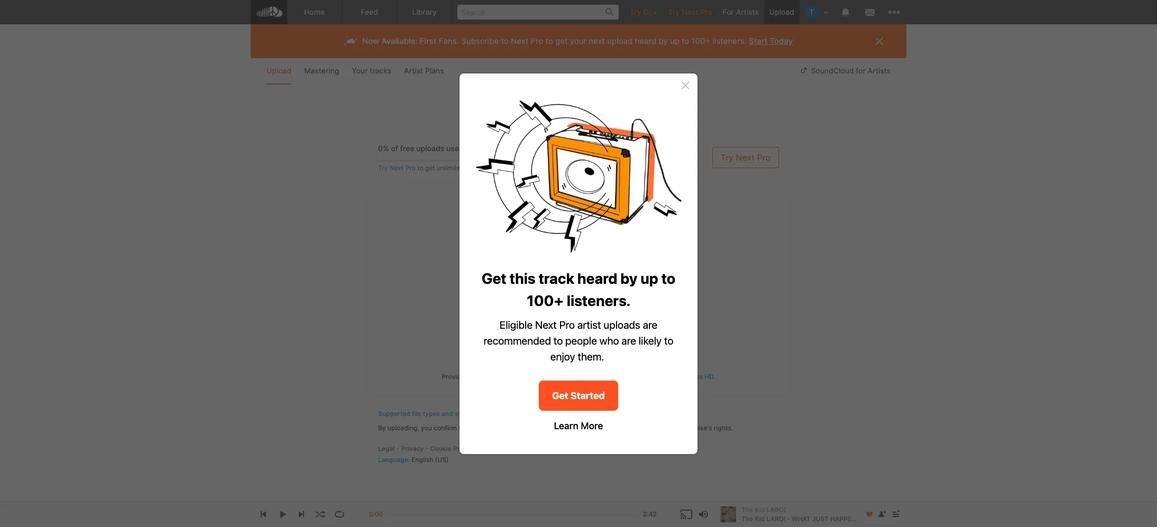 Task type: locate. For each thing, give the bounding box(es) containing it.
legal link
[[378, 445, 395, 453]]

and right use
[[604, 424, 615, 432]]

0 horizontal spatial upload
[[267, 66, 292, 75]]

your tracks link
[[352, 58, 392, 85]]

1 vertical spatial upload
[[267, 66, 292, 75]]

1 vertical spatial try next pro
[[721, 152, 771, 163]]

0 vertical spatial get
[[556, 36, 568, 46]]

highest
[[557, 373, 580, 381]]

multiple
[[577, 294, 601, 302]]

0 vertical spatial or
[[530, 272, 538, 282]]

0 horizontal spatial you
[[421, 424, 432, 432]]

you
[[421, 424, 432, 432], [617, 424, 628, 432]]

1 vertical spatial upload
[[601, 272, 628, 282]]

to
[[501, 36, 509, 46], [546, 36, 553, 46], [682, 36, 690, 46], [418, 164, 424, 172], [591, 272, 599, 282]]

1 vertical spatial and
[[442, 410, 453, 418]]

1 horizontal spatial for
[[856, 66, 866, 75]]

2 vertical spatial upload
[[477, 410, 499, 418]]

0 horizontal spatial upload link
[[267, 58, 292, 85]]

or
[[530, 272, 538, 282], [524, 373, 530, 381]]

2 horizontal spatial upload
[[770, 7, 795, 16]]

artists right soundcloud
[[868, 66, 891, 75]]

policy
[[453, 445, 472, 453]]

2 vertical spatial and
[[604, 424, 615, 432]]

privacy
[[401, 445, 424, 453]]

learn more about lossless hd. link
[[624, 373, 716, 381]]

try next pro link
[[663, 0, 718, 24], [713, 147, 779, 168], [378, 164, 416, 172]]

anyone
[[672, 424, 694, 432]]

1 vertical spatial for
[[547, 373, 556, 381]]

or left aiff
[[524, 373, 530, 381]]

0 vertical spatial artists
[[736, 7, 759, 16]]

and
[[496, 243, 517, 257], [442, 410, 453, 418], [604, 424, 615, 432]]

learn
[[624, 373, 641, 381]]

are
[[617, 294, 627, 302]]

upload troubleshooting tips ⁃ copyright faqs
[[477, 410, 616, 418]]

1 vertical spatial tracks
[[576, 243, 610, 257]]

subscribe
[[462, 36, 499, 46]]

files up make a playlist when multiple files are selected
[[572, 272, 588, 282]]

infringe
[[647, 424, 670, 432]]

0 horizontal spatial for
[[547, 373, 556, 381]]

artists
[[736, 7, 759, 16], [868, 66, 891, 75]]

try go+ link
[[625, 0, 663, 24]]

terms
[[562, 424, 581, 432]]

by uploading, you confirm that your sounds comply with our terms of use and you don't infringe anyone else's rights.
[[378, 424, 734, 432]]

get left next on the right top of the page
[[556, 36, 568, 46]]

your right that
[[473, 424, 486, 432]]

of
[[391, 144, 398, 153], [583, 424, 589, 432]]

0 vertical spatial files
[[572, 272, 588, 282]]

0 horizontal spatial try next pro
[[669, 7, 713, 16]]

upload left mastering
[[267, 66, 292, 75]]

faqs
[[600, 410, 616, 418]]

0 vertical spatial for
[[856, 66, 866, 75]]

when
[[559, 294, 575, 302]]

2 vertical spatial your
[[473, 424, 486, 432]]

you left don't
[[617, 424, 628, 432]]

now available: first fans. subscribe to next pro to get your next upload heard by up to 100+ listeners. start today
[[362, 36, 793, 46]]

upload inside button
[[601, 272, 628, 282]]

for artists link
[[718, 0, 765, 24]]

1 horizontal spatial artists
[[868, 66, 891, 75]]

files inside button
[[572, 272, 588, 282]]

1 vertical spatial your
[[548, 243, 573, 257]]

home
[[304, 7, 325, 16]]

today
[[770, 36, 793, 46]]

0 vertical spatial tracks
[[370, 66, 392, 75]]

supported file types and sizes
[[378, 410, 470, 418]]

english
[[412, 456, 434, 464]]

0 vertical spatial upload
[[770, 7, 795, 16]]

1 horizontal spatial upload
[[477, 410, 499, 418]]

100+
[[692, 36, 711, 46]]

wav,
[[486, 373, 502, 381]]

or choose files to upload
[[530, 272, 628, 282]]

start
[[749, 36, 768, 46]]

to inside button
[[591, 272, 599, 282]]

upload link
[[765, 0, 800, 24], [267, 58, 292, 85]]

files left the are
[[603, 294, 616, 302]]

0 horizontal spatial files
[[572, 272, 588, 282]]

upload
[[608, 36, 633, 46], [601, 272, 628, 282]]

use
[[590, 424, 602, 432]]

upload
[[770, 7, 795, 16], [267, 66, 292, 75], [477, 410, 499, 418]]

0 vertical spatial of
[[391, 144, 398, 153]]

else's
[[695, 424, 713, 432]]

upload link up today
[[765, 0, 800, 24]]

drag and drop your tracks & albums here
[[466, 243, 691, 257]]

our
[[550, 424, 560, 432]]

by
[[659, 36, 668, 46]]

your left next on the right top of the page
[[570, 36, 587, 46]]

2 you from the left
[[617, 424, 628, 432]]

your
[[352, 66, 368, 75]]

pro
[[701, 7, 713, 16], [531, 36, 544, 46], [758, 152, 771, 163], [406, 164, 416, 172]]

free
[[400, 144, 415, 153]]

1 horizontal spatial you
[[617, 424, 628, 432]]

try
[[630, 7, 641, 16], [669, 7, 680, 16], [721, 152, 734, 163], [378, 164, 388, 172]]

for right soundcloud
[[856, 66, 866, 75]]

0 horizontal spatial tracks
[[370, 66, 392, 75]]

None search field
[[452, 0, 625, 24]]

or inside the or choose files to upload button
[[530, 272, 538, 282]]

for right aiff
[[547, 373, 556, 381]]

upload up sounds
[[477, 410, 499, 418]]

0%
[[378, 144, 389, 153]]

2 horizontal spatial and
[[604, 424, 615, 432]]

here
[[667, 243, 691, 257]]

1 horizontal spatial files
[[603, 294, 616, 302]]

1 vertical spatial of
[[583, 424, 589, 432]]

get
[[556, 36, 568, 46], [425, 164, 435, 172]]

upload right next on the right top of the page
[[608, 36, 633, 46]]

library
[[412, 7, 437, 16]]

of left use
[[583, 424, 589, 432]]

upload link left mastering link
[[267, 58, 292, 85]]

your
[[570, 36, 587, 46], [548, 243, 573, 257], [473, 424, 486, 432]]

cookie policy language: english (us)
[[378, 445, 472, 464]]

Search search field
[[458, 5, 619, 20]]

next
[[682, 7, 699, 16], [511, 36, 529, 46], [736, 152, 755, 163], [390, 164, 404, 172]]

1 vertical spatial artists
[[868, 66, 891, 75]]

of right 0%
[[391, 144, 398, 153]]

tracks left & on the right top
[[576, 243, 610, 257]]

artists right the 'for'
[[736, 7, 759, 16]]

you down supported file types and sizes
[[421, 424, 432, 432]]

upload up today
[[770, 7, 795, 16]]

and up "confirm"
[[442, 410, 453, 418]]

1 vertical spatial get
[[425, 164, 435, 172]]

1 horizontal spatial upload link
[[765, 0, 800, 24]]

get down uploads
[[425, 164, 435, 172]]

for
[[856, 66, 866, 75], [547, 373, 556, 381]]

types
[[423, 410, 440, 418]]

1 horizontal spatial get
[[556, 36, 568, 46]]

try next pro to get unlimited uploads.
[[378, 164, 492, 172]]

to right subscribe at top left
[[501, 36, 509, 46]]

tracks right your
[[370, 66, 392, 75]]

copyright faqs link
[[568, 410, 616, 418]]

troubleshooting
[[500, 410, 548, 418]]

upload up the are
[[601, 272, 628, 282]]

to up "multiple"
[[591, 272, 599, 282]]

1 vertical spatial upload link
[[267, 58, 292, 85]]

artist plans link
[[404, 58, 444, 85]]

tracks
[[370, 66, 392, 75], [576, 243, 610, 257]]

choose
[[540, 272, 569, 282]]

to right up
[[682, 36, 690, 46]]

0 vertical spatial and
[[496, 243, 517, 257]]

make
[[512, 294, 529, 302]]

and left drop
[[496, 243, 517, 257]]

artist plans
[[404, 66, 444, 75]]

flac,
[[467, 373, 485, 381]]

1 horizontal spatial tracks
[[576, 243, 610, 257]]

your up the choose
[[548, 243, 573, 257]]

or up a
[[530, 272, 538, 282]]

mastering link
[[304, 58, 339, 85]]

0 horizontal spatial artists
[[736, 7, 759, 16]]

0 horizontal spatial and
[[442, 410, 453, 418]]



Task type: describe. For each thing, give the bounding box(es) containing it.
1 you from the left
[[421, 424, 432, 432]]

sounds
[[488, 424, 510, 432]]

soundcloud
[[812, 66, 854, 75]]

first
[[420, 36, 437, 46]]

privacy link
[[401, 445, 424, 453]]

tara schultz's avatar element
[[805, 5, 819, 19]]

unlimited
[[437, 164, 464, 172]]

your tracks
[[352, 66, 392, 75]]

copyright
[[568, 410, 598, 418]]

or choose files to upload button
[[500, 266, 658, 288]]

soundcloud for artists link
[[800, 58, 891, 85]]

supported file types and sizes link
[[378, 410, 470, 418]]

⁃
[[563, 410, 566, 418]]

uploads
[[416, 144, 445, 153]]

library link
[[397, 0, 452, 24]]

used
[[447, 144, 464, 153]]

drag
[[466, 243, 493, 257]]

0 vertical spatial upload
[[608, 36, 633, 46]]

by
[[378, 424, 386, 432]]

1 vertical spatial or
[[524, 373, 530, 381]]

about
[[660, 373, 677, 381]]

(us)
[[435, 456, 449, 464]]

0 horizontal spatial of
[[391, 144, 398, 153]]

for
[[723, 7, 734, 16]]

supported
[[378, 410, 411, 418]]

0% of free uploads used
[[378, 144, 464, 153]]

feed
[[361, 7, 378, 16]]

plans
[[425, 66, 444, 75]]

start today link
[[749, 36, 793, 46]]

audio
[[582, 373, 599, 381]]

more
[[643, 373, 658, 381]]

rights.
[[714, 424, 734, 432]]

a
[[530, 294, 534, 302]]

feed link
[[342, 0, 397, 24]]

to down "search" search box
[[546, 36, 553, 46]]

sizes
[[455, 410, 470, 418]]

selected
[[629, 294, 655, 302]]

make a playlist when multiple files are selected
[[512, 294, 655, 302]]

go+
[[643, 7, 658, 16]]

confirm
[[434, 424, 457, 432]]

try go+
[[630, 7, 658, 16]]

1 horizontal spatial and
[[496, 243, 517, 257]]

albums
[[624, 243, 664, 257]]

0 vertical spatial upload link
[[765, 0, 800, 24]]

drop
[[520, 243, 545, 257]]

soundcloud for artists
[[812, 66, 891, 75]]

provide
[[442, 373, 465, 381]]

with
[[536, 424, 549, 432]]

artist
[[404, 66, 423, 75]]

0 vertical spatial try next pro
[[669, 7, 713, 16]]

playlist
[[536, 294, 557, 302]]

fans.
[[439, 36, 459, 46]]

uploads.
[[466, 164, 492, 172]]

upload troubleshooting tips link
[[477, 410, 561, 418]]

provide flac, wav, alac, or aiff for highest audio quality. learn more about lossless hd.
[[442, 373, 716, 381]]

don't
[[630, 424, 645, 432]]

0 horizontal spatial get
[[425, 164, 435, 172]]

1 vertical spatial files
[[603, 294, 616, 302]]

file
[[412, 410, 421, 418]]

quality.
[[600, 373, 622, 381]]

cookie policy link
[[431, 445, 472, 453]]

terms of use link
[[562, 424, 602, 432]]

&
[[613, 243, 621, 257]]

tips
[[550, 410, 561, 418]]

language:
[[378, 456, 410, 464]]

uploading,
[[388, 424, 420, 432]]

1 horizontal spatial of
[[583, 424, 589, 432]]

aiff
[[532, 373, 546, 381]]

hd.
[[705, 373, 716, 381]]

heard
[[635, 36, 657, 46]]

0 vertical spatial your
[[570, 36, 587, 46]]

available:
[[382, 36, 418, 46]]

comply
[[512, 424, 534, 432]]

lossless
[[679, 373, 703, 381]]

now
[[362, 36, 379, 46]]

next
[[589, 36, 605, 46]]

listeners.
[[713, 36, 747, 46]]

1 horizontal spatial try next pro
[[721, 152, 771, 163]]

to down 0% of free uploads used
[[418, 164, 424, 172]]

alac,
[[503, 373, 522, 381]]



Task type: vqa. For each thing, say whether or not it's contained in the screenshot.
SoundCloud
yes



